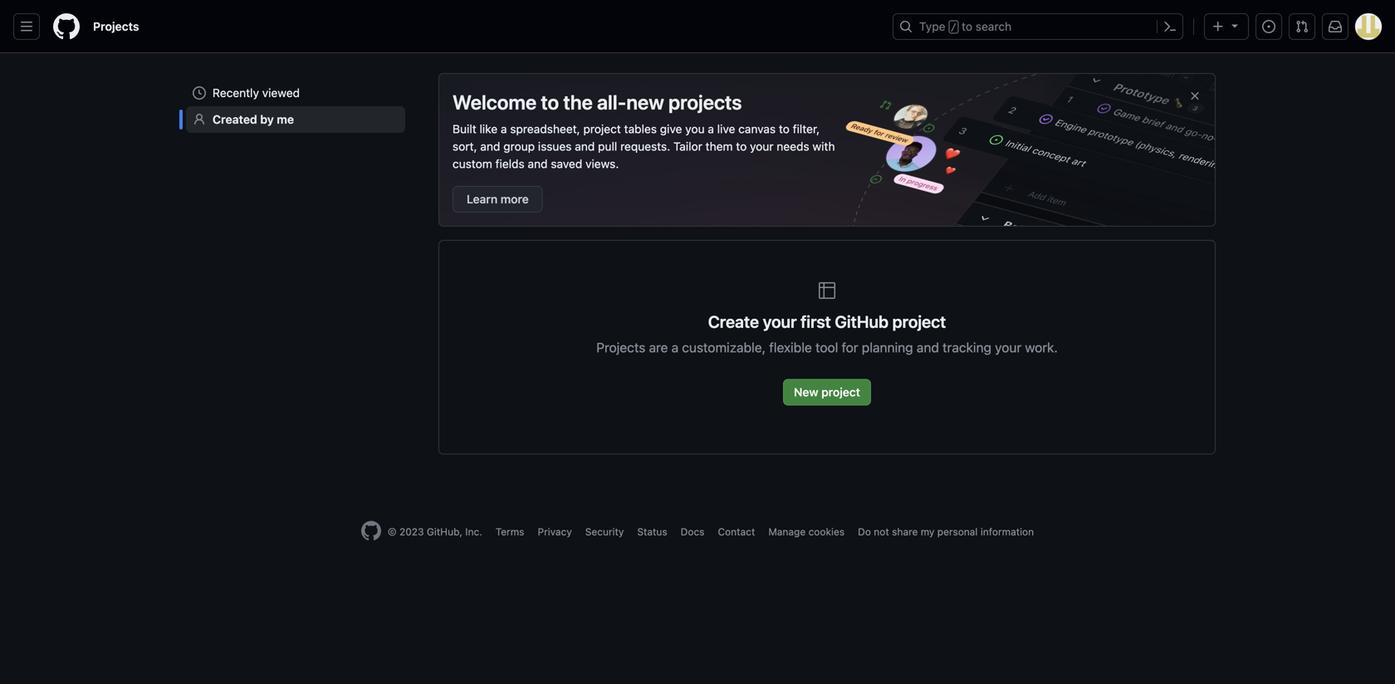 Task type: vqa. For each thing, say whether or not it's contained in the screenshot.
tables
yes



Task type: describe. For each thing, give the bounding box(es) containing it.
security
[[585, 526, 624, 538]]

them
[[706, 140, 733, 153]]

docs
[[681, 526, 705, 538]]

plus image
[[1212, 20, 1225, 33]]

custom
[[453, 157, 492, 171]]

me
[[277, 113, 294, 126]]

not
[[874, 526, 889, 538]]

pull
[[598, 140, 617, 153]]

project inside new project button
[[822, 385, 860, 399]]

project inside welcome to the all-new projects built like a spreadsheet, project tables give you a live canvas to filter, sort, and group issues and pull requests. tailor them to your needs with custom fields and saved views.
[[583, 122, 621, 136]]

issue opened image
[[1262, 20, 1276, 33]]

viewed
[[262, 86, 300, 100]]

saved
[[551, 157, 582, 171]]

by
[[260, 113, 274, 126]]

my
[[921, 526, 935, 538]]

recently viewed link
[[186, 80, 405, 106]]

are
[[649, 340, 668, 355]]

spreadsheet,
[[510, 122, 580, 136]]

git pull request image
[[1296, 20, 1309, 33]]

do not share my personal information
[[858, 526, 1034, 538]]

created by me
[[213, 113, 294, 126]]

inc.
[[465, 526, 482, 538]]

new
[[794, 385, 818, 399]]

new
[[626, 91, 664, 114]]

with
[[813, 140, 835, 153]]

0 horizontal spatial a
[[501, 122, 507, 136]]

do
[[858, 526, 871, 538]]

status link
[[637, 526, 667, 538]]

created by me link
[[186, 106, 405, 133]]

learn more
[[467, 192, 529, 206]]

security link
[[585, 526, 624, 538]]

docs link
[[681, 526, 705, 538]]

cookies
[[809, 526, 845, 538]]

privacy link
[[538, 526, 572, 538]]

new project button
[[783, 379, 871, 406]]

welcome
[[453, 91, 537, 114]]

homepage image
[[361, 521, 381, 541]]

list containing recently viewed
[[179, 73, 412, 140]]

2 vertical spatial your
[[995, 340, 1022, 355]]

first
[[801, 312, 831, 331]]

canvas
[[739, 122, 776, 136]]

github,
[[427, 526, 463, 538]]

to right "/" at the top of page
[[962, 20, 973, 33]]

needs
[[777, 140, 810, 153]]

and down like
[[480, 140, 500, 153]]

type
[[919, 20, 946, 33]]

person image
[[193, 113, 206, 126]]

learn more link
[[453, 186, 543, 213]]

the
[[563, 91, 593, 114]]

filter,
[[793, 122, 820, 136]]

type / to search
[[919, 20, 1012, 33]]

to right them
[[736, 140, 747, 153]]

a inside create your first github project projects are a customizable, flexible tool for planning and tracking your work.
[[672, 340, 679, 355]]

0 vertical spatial projects
[[93, 20, 139, 33]]

learn
[[467, 192, 498, 206]]

recently viewed
[[213, 86, 300, 100]]

contact
[[718, 526, 755, 538]]

share
[[892, 526, 918, 538]]



Task type: locate. For each thing, give the bounding box(es) containing it.
create
[[708, 312, 759, 331]]

do not share my personal information button
[[858, 524, 1034, 539]]

close image
[[1188, 89, 1202, 103]]

terms
[[496, 526, 524, 538]]

work.
[[1025, 340, 1058, 355]]

manage cookies
[[769, 526, 845, 538]]

and left the tracking
[[917, 340, 939, 355]]

2 horizontal spatial a
[[708, 122, 714, 136]]

0 horizontal spatial project
[[583, 122, 621, 136]]

manage
[[769, 526, 806, 538]]

tailor
[[674, 140, 702, 153]]

your inside welcome to the all-new projects built like a spreadsheet, project tables give you a live canvas to filter, sort, and group issues and pull requests. tailor them to your needs with custom fields and saved views.
[[750, 140, 774, 153]]

tool
[[816, 340, 838, 355]]

github
[[835, 312, 889, 331]]

give
[[660, 122, 682, 136]]

tracking
[[943, 340, 992, 355]]

clock image
[[193, 86, 206, 100]]

list
[[179, 73, 412, 140]]

recently
[[213, 86, 259, 100]]

projects right homepage icon
[[93, 20, 139, 33]]

1 vertical spatial project
[[893, 312, 946, 331]]

project
[[583, 122, 621, 136], [893, 312, 946, 331], [822, 385, 860, 399]]

2 horizontal spatial project
[[893, 312, 946, 331]]

to up the needs on the right
[[779, 122, 790, 136]]

homepage image
[[53, 13, 80, 40]]

1 horizontal spatial projects
[[596, 340, 646, 355]]

©
[[388, 526, 397, 538]]

0 vertical spatial your
[[750, 140, 774, 153]]

a
[[501, 122, 507, 136], [708, 122, 714, 136], [672, 340, 679, 355]]

create your first github project projects are a customizable, flexible tool for planning and tracking your work.
[[596, 312, 1058, 355]]

a right like
[[501, 122, 507, 136]]

information
[[981, 526, 1034, 538]]

project right new
[[822, 385, 860, 399]]

live
[[717, 122, 735, 136]]

customizable,
[[682, 340, 766, 355]]

/
[[951, 22, 957, 33]]

project up planning
[[893, 312, 946, 331]]

command palette image
[[1164, 20, 1177, 33]]

projects
[[93, 20, 139, 33], [596, 340, 646, 355]]

1 horizontal spatial project
[[822, 385, 860, 399]]

your up flexible
[[763, 312, 797, 331]]

your down "canvas"
[[750, 140, 774, 153]]

project inside create your first github project projects are a customizable, flexible tool for planning and tracking your work.
[[893, 312, 946, 331]]

to
[[962, 20, 973, 33], [541, 91, 559, 114], [779, 122, 790, 136], [736, 140, 747, 153]]

projects
[[669, 91, 742, 114]]

planning
[[862, 340, 913, 355]]

privacy
[[538, 526, 572, 538]]

table image
[[817, 281, 837, 301]]

fields
[[495, 157, 525, 171]]

your left work.
[[995, 340, 1022, 355]]

built
[[453, 122, 476, 136]]

personal
[[938, 526, 978, 538]]

terms link
[[496, 526, 524, 538]]

notifications image
[[1329, 20, 1342, 33]]

a right are
[[672, 340, 679, 355]]

views.
[[586, 157, 619, 171]]

group
[[503, 140, 535, 153]]

1 vertical spatial projects
[[596, 340, 646, 355]]

project up pull
[[583, 122, 621, 136]]

© 2023 github, inc.
[[388, 526, 482, 538]]

and left pull
[[575, 140, 595, 153]]

to up spreadsheet,
[[541, 91, 559, 114]]

1 horizontal spatial a
[[672, 340, 679, 355]]

for
[[842, 340, 858, 355]]

issues
[[538, 140, 572, 153]]

new project
[[794, 385, 860, 399]]

and down issues
[[528, 157, 548, 171]]

manage cookies button
[[769, 524, 845, 539]]

1 vertical spatial your
[[763, 312, 797, 331]]

projects inside create your first github project projects are a customizable, flexible tool for planning and tracking your work.
[[596, 340, 646, 355]]

status
[[637, 526, 667, 538]]

like
[[480, 122, 498, 136]]

and inside create your first github project projects are a customizable, flexible tool for planning and tracking your work.
[[917, 340, 939, 355]]

welcome to the all-new projects built like a spreadsheet, project tables give you a live canvas to filter, sort, and group issues and pull requests. tailor them to your needs with custom fields and saved views.
[[453, 91, 835, 171]]

you
[[685, 122, 705, 136]]

2023
[[399, 526, 424, 538]]

requests.
[[620, 140, 670, 153]]

triangle down image
[[1228, 19, 1242, 32]]

flexible
[[769, 340, 812, 355]]

contact link
[[718, 526, 755, 538]]

created
[[213, 113, 257, 126]]

tables
[[624, 122, 657, 136]]

your
[[750, 140, 774, 153], [763, 312, 797, 331], [995, 340, 1022, 355]]

0 horizontal spatial projects
[[93, 20, 139, 33]]

a left live
[[708, 122, 714, 136]]

projects left are
[[596, 340, 646, 355]]

0 vertical spatial project
[[583, 122, 621, 136]]

more
[[501, 192, 529, 206]]

search
[[976, 20, 1012, 33]]

sort,
[[453, 140, 477, 153]]

2 vertical spatial project
[[822, 385, 860, 399]]

and
[[480, 140, 500, 153], [575, 140, 595, 153], [528, 157, 548, 171], [917, 340, 939, 355]]

all-
[[597, 91, 626, 114]]



